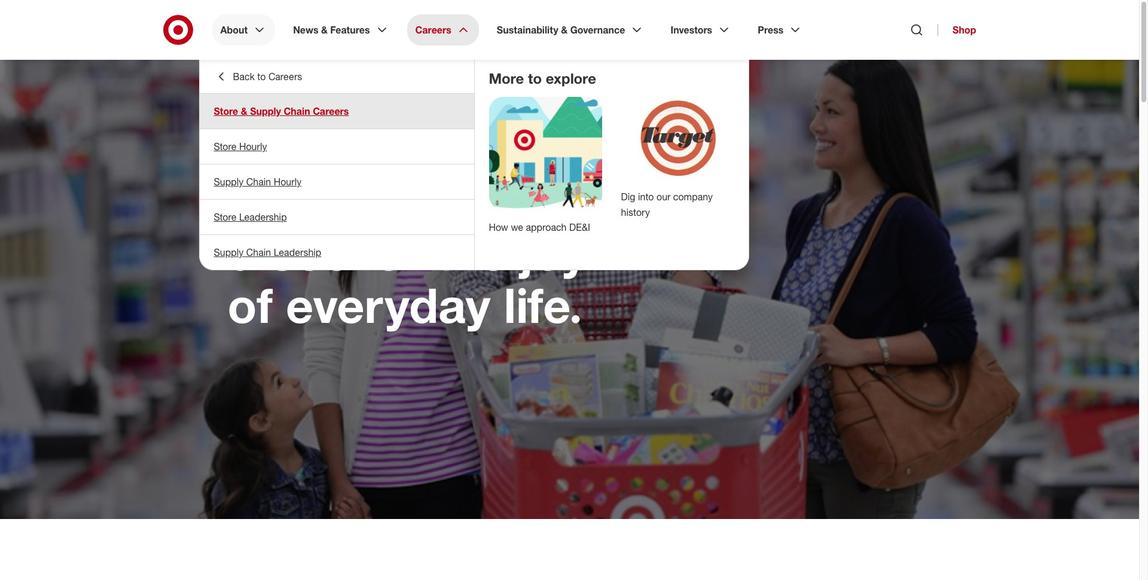 Task type: locate. For each thing, give the bounding box(es) containing it.
sustainability & governance link
[[489, 14, 653, 45]]

hourly up supply chain hourly on the left
[[239, 141, 267, 153]]

store inside store & supply chain careers link
[[214, 105, 238, 117]]

1 horizontal spatial careers
[[313, 105, 349, 117]]

supply down store leadership
[[214, 246, 244, 258]]

leadership
[[239, 211, 287, 223], [274, 246, 321, 258]]

an illustrated cityscape and a diverse group of people interacting and shopping at target. image
[[489, 97, 602, 210]]

supply
[[250, 105, 281, 117], [214, 176, 244, 188], [214, 246, 244, 258]]

& down back
[[241, 105, 247, 117]]

news
[[293, 24, 319, 36]]

1 vertical spatial supply
[[214, 176, 244, 188]]

chain for hourly
[[246, 176, 271, 188]]

chain up the we're
[[284, 105, 310, 117]]

store inside store hourly link
[[214, 141, 237, 153]]

0 vertical spatial careers
[[415, 24, 452, 36]]

investors link
[[662, 14, 740, 45]]

help
[[228, 170, 325, 229]]

the
[[434, 223, 507, 282]]

store inside store leadership link
[[214, 211, 237, 223]]

2 vertical spatial careers
[[313, 105, 349, 117]]

1 store from the top
[[214, 105, 238, 117]]

about for about we're here to help all families discover the joy of everyday life.
[[228, 98, 269, 116]]

hourly inside "link"
[[274, 176, 302, 188]]

store down supply chain hourly on the left
[[214, 211, 237, 223]]

1 vertical spatial chain
[[246, 176, 271, 188]]

about down back
[[228, 98, 269, 116]]

news & features
[[293, 24, 370, 36]]

into
[[638, 191, 654, 203]]

2 horizontal spatial &
[[561, 24, 568, 36]]

1 vertical spatial about
[[228, 98, 269, 116]]

0 vertical spatial hourly
[[239, 141, 267, 153]]

shop
[[953, 24, 977, 36]]

about inside about we're here to help all families discover the joy of everyday life.
[[228, 98, 269, 116]]

supply down back to careers
[[250, 105, 281, 117]]

explore
[[546, 69, 596, 87]]

to
[[528, 69, 542, 87], [257, 71, 266, 83], [483, 118, 529, 176]]

hourly up store leadership
[[274, 176, 302, 188]]

careers
[[415, 24, 452, 36], [269, 71, 302, 83], [313, 105, 349, 117]]

store
[[214, 105, 238, 117], [214, 141, 237, 153], [214, 211, 237, 223]]

3 store from the top
[[214, 211, 237, 223]]

& for news
[[321, 24, 328, 36]]

back to careers button
[[199, 60, 474, 93]]

about we're here to help all families discover the joy of everyday life.
[[228, 98, 587, 334]]

red and white bullseye logo from 1962 with target written over it image
[[621, 97, 734, 180]]

0 vertical spatial store
[[214, 105, 238, 117]]

about
[[220, 24, 248, 36], [228, 98, 269, 116]]

how we approach de&i
[[489, 221, 591, 233]]

2 vertical spatial chain
[[246, 246, 271, 258]]

careers inside store & supply chain careers link
[[313, 105, 349, 117]]

families
[[404, 170, 581, 229]]

1 horizontal spatial &
[[321, 24, 328, 36]]

store leadership
[[214, 211, 287, 223]]

supply for supply chain leadership
[[214, 246, 244, 258]]

supply inside "link"
[[214, 176, 244, 188]]

chain inside "link"
[[246, 176, 271, 188]]

store up supply chain hourly on the left
[[214, 141, 237, 153]]

1 vertical spatial hourly
[[274, 176, 302, 188]]

chain down store leadership
[[246, 246, 271, 258]]

store for store hourly
[[214, 141, 237, 153]]

to for back
[[257, 71, 266, 83]]

2 vertical spatial supply
[[214, 246, 244, 258]]

hourly
[[239, 141, 267, 153], [274, 176, 302, 188]]

1 vertical spatial careers
[[269, 71, 302, 83]]

2 horizontal spatial careers
[[415, 24, 452, 36]]

1 vertical spatial store
[[214, 141, 237, 153]]

& left governance
[[561, 24, 568, 36]]

chain up store leadership
[[246, 176, 271, 188]]

& right news
[[321, 24, 328, 36]]

2 store from the top
[[214, 141, 237, 153]]

dig into our company history
[[621, 191, 713, 219]]

leadership down store leadership link
[[274, 246, 321, 258]]

supply down store hourly
[[214, 176, 244, 188]]

press link
[[750, 14, 811, 45]]

careers link
[[407, 14, 479, 45]]

chain
[[284, 105, 310, 117], [246, 176, 271, 188], [246, 246, 271, 258]]

about for about
[[220, 24, 248, 36]]

store hourly
[[214, 141, 267, 153]]

features
[[330, 24, 370, 36]]

about up back
[[220, 24, 248, 36]]

store up store hourly
[[214, 105, 238, 117]]

history
[[621, 207, 650, 219]]

2 vertical spatial store
[[214, 211, 237, 223]]

supply chain hourly link
[[199, 164, 474, 199]]

shop link
[[938, 24, 977, 36]]

0 horizontal spatial careers
[[269, 71, 302, 83]]

about inside site navigation element
[[220, 24, 248, 36]]

0 vertical spatial about
[[220, 24, 248, 36]]

to inside button
[[257, 71, 266, 83]]

store leadership link
[[199, 200, 474, 234]]

careers inside careers link
[[415, 24, 452, 36]]

leadership up supply chain leadership
[[239, 211, 287, 223]]

1 horizontal spatial hourly
[[274, 176, 302, 188]]

investors
[[671, 24, 713, 36]]

0 horizontal spatial &
[[241, 105, 247, 117]]

back
[[233, 71, 255, 83]]

&
[[321, 24, 328, 36], [561, 24, 568, 36], [241, 105, 247, 117]]



Task type: vqa. For each thing, say whether or not it's contained in the screenshot.
top "Learn More" button
no



Task type: describe. For each thing, give the bounding box(es) containing it.
dig
[[621, 191, 636, 203]]

governance
[[570, 24, 625, 36]]

supply chain leadership
[[214, 246, 321, 258]]

life.
[[504, 276, 583, 334]]

how
[[489, 221, 508, 233]]

of
[[228, 276, 273, 334]]

de&i
[[569, 221, 591, 233]]

our
[[657, 191, 671, 203]]

here
[[368, 118, 470, 176]]

company
[[673, 191, 713, 203]]

joy
[[520, 223, 587, 282]]

0 horizontal spatial hourly
[[239, 141, 267, 153]]

more to explore
[[489, 69, 596, 87]]

back to careers
[[233, 71, 302, 83]]

dig into our company history link
[[621, 191, 713, 219]]

sustainability & governance
[[497, 24, 625, 36]]

0 vertical spatial chain
[[284, 105, 310, 117]]

press
[[758, 24, 784, 36]]

more
[[489, 69, 524, 87]]

0 vertical spatial supply
[[250, 105, 281, 117]]

& for store
[[241, 105, 247, 117]]

chain for leadership
[[246, 246, 271, 258]]

store for store & supply chain careers
[[214, 105, 238, 117]]

to for more
[[528, 69, 542, 87]]

1 vertical spatial leadership
[[274, 246, 321, 258]]

store & supply chain careers
[[214, 105, 349, 117]]

we
[[511, 221, 523, 233]]

supply chain leadership link
[[199, 235, 474, 270]]

store for store leadership
[[214, 211, 237, 223]]

we're
[[228, 118, 355, 176]]

supply chain hourly
[[214, 176, 302, 188]]

news & features link
[[285, 14, 398, 45]]

0 vertical spatial leadership
[[239, 211, 287, 223]]

how we approach de&i link
[[489, 221, 591, 233]]

all
[[338, 170, 391, 229]]

site navigation element
[[0, 0, 1148, 580]]

about link
[[212, 14, 275, 45]]

discover
[[228, 223, 421, 282]]

careers inside back to careers button
[[269, 71, 302, 83]]

store hourly link
[[199, 129, 474, 164]]

supply for supply chain hourly
[[214, 176, 244, 188]]

approach
[[526, 221, 567, 233]]

everyday
[[286, 276, 491, 334]]

sustainability
[[497, 24, 559, 36]]

store & supply chain careers link
[[199, 94, 474, 129]]

to inside about we're here to help all families discover the joy of everyday life.
[[483, 118, 529, 176]]

& for sustainability
[[561, 24, 568, 36]]



